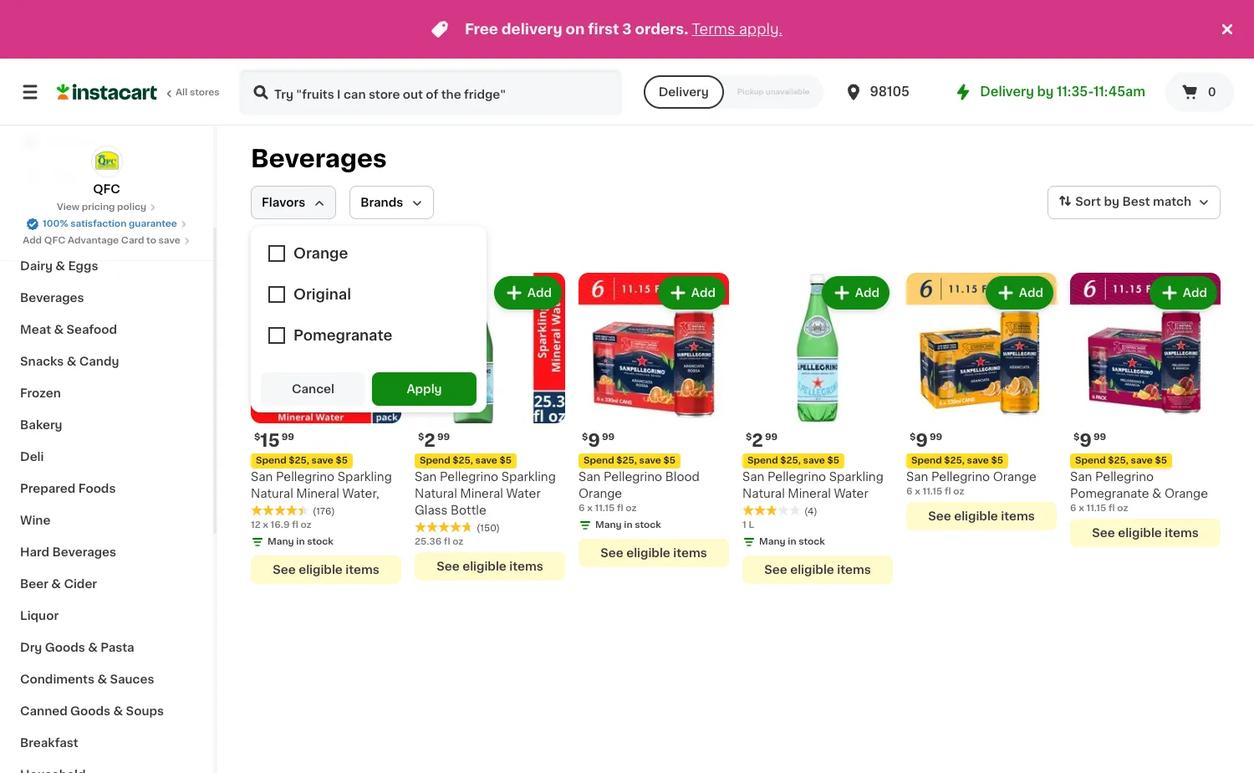 Task type: locate. For each thing, give the bounding box(es) containing it.
in down san pellegrino blood orange 6 x 11.15 fl oz
[[624, 520, 633, 530]]

spend up san pellegrino orange 6 x 11.15 fl oz
[[912, 456, 943, 465]]

1 add button from the left
[[496, 278, 561, 308]]

99 up san pellegrino blood orange 6 x 11.15 fl oz
[[602, 433, 615, 442]]

spend $25, save $5 for san pellegrino orange
[[912, 456, 1004, 465]]

mineral inside san pellegrino sparkling natural mineral water glass bottle
[[460, 488, 504, 499]]

san inside san pellegrino orange 6 x 11.15 fl oz
[[907, 471, 929, 483]]

$ 2 99 for san pellegrino sparkling natural mineral water
[[746, 432, 778, 449]]

see eligible items down (150)
[[437, 561, 544, 572]]

advantage
[[68, 236, 119, 245]]

soups
[[126, 705, 164, 717]]

delivery inside button
[[659, 86, 709, 98]]

add button for san pellegrino blood orange
[[660, 278, 725, 308]]

beverages down dairy & eggs
[[20, 292, 84, 304]]

4 $ from the left
[[746, 433, 752, 442]]

$5 up san pellegrino sparkling natural mineral water,
[[336, 456, 348, 465]]

save up san pellegrino sparkling natural mineral water glass bottle
[[476, 456, 498, 465]]

2 down the apply button on the left
[[424, 432, 436, 449]]

add for san pellegrino orange
[[1020, 287, 1044, 299]]

beer & cider
[[20, 578, 97, 590]]

spend $25, save $5 up san pellegrino sparkling natural mineral water
[[748, 456, 840, 465]]

goods for canned
[[70, 705, 111, 717]]

99 right '15'
[[282, 433, 295, 442]]

natural inside san pellegrino sparkling natural mineral water,
[[251, 488, 293, 499]]

3 san from the left
[[579, 471, 601, 483]]

& left soups
[[113, 705, 123, 717]]

see eligible items button down san pellegrino pomegranate & orange 6 x 11.15 fl oz
[[1071, 519, 1222, 547]]

hard beverages link
[[10, 536, 203, 568]]

see for san pellegrino sparkling natural mineral water glass bottle
[[437, 561, 460, 572]]

1 horizontal spatial 11.15
[[923, 487, 943, 496]]

3 spend $25, save $5 from the left
[[584, 456, 676, 465]]

recipes link
[[10, 125, 203, 158]]

1 water from the left
[[507, 488, 541, 499]]

1 horizontal spatial natural
[[415, 488, 457, 499]]

breakfast
[[20, 737, 78, 749]]

see eligible items button
[[907, 502, 1058, 530], [1071, 519, 1222, 547], [579, 539, 730, 567], [415, 552, 566, 581], [251, 556, 402, 584], [743, 556, 894, 584]]

pellegrino for san pellegrino pomegranate & orange 6 x 11.15 fl oz
[[1096, 471, 1155, 483]]

see eligible items button down (4)
[[743, 556, 894, 584]]

3 pellegrino from the left
[[604, 471, 663, 483]]

prepared foods
[[20, 483, 116, 494]]

goods up 'condiments'
[[45, 642, 85, 653]]

0 horizontal spatial 9
[[588, 432, 601, 449]]

1 9 from the left
[[588, 432, 601, 449]]

& inside dairy & eggs link
[[55, 260, 65, 272]]

11.15 inside san pellegrino pomegranate & orange 6 x 11.15 fl oz
[[1087, 504, 1107, 513]]

99 for san pellegrino sparkling natural mineral water,
[[282, 433, 295, 442]]

sparkling inside san pellegrino sparkling natural mineral water
[[830, 471, 884, 483]]

1 vertical spatial qfc
[[44, 236, 66, 245]]

x
[[915, 487, 921, 496], [587, 504, 593, 513], [1079, 504, 1085, 513], [263, 520, 269, 530]]

see eligible items down "(176)"
[[273, 564, 380, 576]]

$ 2 99 for san pellegrino sparkling natural mineral water glass bottle
[[418, 432, 450, 449]]

2 $25, from the left
[[453, 456, 474, 465]]

spend $25, save $5 up san pellegrino blood orange 6 x 11.15 fl oz
[[584, 456, 676, 465]]

save
[[159, 236, 181, 245], [312, 456, 334, 465], [476, 456, 498, 465], [640, 456, 662, 465], [804, 456, 826, 465], [968, 456, 990, 465], [1132, 456, 1154, 465]]

see eligible items button for san pellegrino orange
[[907, 502, 1058, 530]]

1 l
[[743, 520, 755, 530]]

condiments & sauces
[[20, 674, 154, 685]]

eligible down "(176)"
[[299, 564, 343, 576]]

$ up san pellegrino orange 6 x 11.15 fl oz
[[910, 433, 916, 442]]

by for sort
[[1105, 196, 1120, 208]]

see eligible items down san pellegrino orange 6 x 11.15 fl oz
[[929, 510, 1036, 522]]

5 add button from the left
[[1152, 278, 1217, 308]]

many
[[596, 520, 622, 530], [268, 537, 294, 546], [760, 537, 786, 546]]

1 horizontal spatial 9
[[916, 432, 929, 449]]

2 horizontal spatial many
[[760, 537, 786, 546]]

see eligible items button down (150)
[[415, 552, 566, 581]]

spend $25, save $5 for san pellegrino sparkling natural mineral water glass bottle
[[420, 456, 512, 465]]

5 spend $25, save $5 from the left
[[912, 456, 1004, 465]]

natural for san pellegrino sparkling natural mineral water glass bottle
[[415, 488, 457, 499]]

see eligible items for san pellegrino sparkling natural mineral water glass bottle
[[437, 561, 544, 572]]

2 horizontal spatial orange
[[1165, 488, 1209, 499]]

4 $5 from the left
[[828, 456, 840, 465]]

6 99 from the left
[[1094, 433, 1107, 442]]

1 pellegrino from the left
[[276, 471, 335, 483]]

prepared
[[20, 483, 76, 494]]

$ down apply
[[418, 433, 424, 442]]

mineral up "(176)"
[[296, 488, 340, 499]]

$5 up san pellegrino sparkling natural mineral water
[[828, 456, 840, 465]]

natural
[[251, 488, 293, 499], [415, 488, 457, 499], [743, 488, 785, 499]]

2 $ from the left
[[418, 433, 424, 442]]

0 horizontal spatial in
[[296, 537, 305, 546]]

sparkling for san pellegrino sparkling natural mineral water
[[830, 471, 884, 483]]

natural inside san pellegrino sparkling natural mineral water
[[743, 488, 785, 499]]

3 $5 from the left
[[664, 456, 676, 465]]

canned goods & soups
[[20, 705, 164, 717]]

2 9 from the left
[[916, 432, 929, 449]]

frozen
[[20, 387, 61, 399]]

see for san pellegrino sparkling natural mineral water
[[765, 564, 788, 576]]

save for san pellegrino pomegranate & orange
[[1132, 456, 1154, 465]]

natural for san pellegrino sparkling natural mineral water,
[[251, 488, 293, 499]]

items for san pellegrino sparkling natural mineral water
[[838, 564, 872, 576]]

2 2 from the left
[[752, 432, 764, 449]]

& inside meat & seafood link
[[54, 324, 64, 336]]

& left eggs
[[55, 260, 65, 272]]

4 spend $25, save $5 from the left
[[748, 456, 840, 465]]

beverages up flavors dropdown button
[[251, 146, 387, 171]]

1 horizontal spatial $ 9 99
[[910, 432, 943, 449]]

2 horizontal spatial 11.15
[[1087, 504, 1107, 513]]

brands button
[[350, 186, 434, 219]]

goods down condiments & sauces at the left bottom of page
[[70, 705, 111, 717]]

meat
[[20, 324, 51, 336]]

save up san pellegrino sparkling natural mineral water,
[[312, 456, 334, 465]]

mineral inside san pellegrino sparkling natural mineral water,
[[296, 488, 340, 499]]

1 99 from the left
[[282, 433, 295, 442]]

0 vertical spatial by
[[1038, 85, 1054, 98]]

see for san pellegrino orange
[[929, 510, 952, 522]]

view
[[57, 202, 80, 212]]

by
[[1038, 85, 1054, 98], [1105, 196, 1120, 208]]

$5 up san pellegrino sparkling natural mineral water glass bottle
[[500, 456, 512, 465]]

water for san pellegrino sparkling natural mineral water glass bottle
[[507, 488, 541, 499]]

4 pellegrino from the left
[[768, 471, 827, 483]]

san for san pellegrino sparkling natural mineral water,
[[251, 471, 273, 483]]

1 vertical spatial beverages
[[20, 292, 84, 304]]

1 vertical spatial by
[[1105, 196, 1120, 208]]

2 horizontal spatial many in stock
[[760, 537, 826, 546]]

$ 9 99 up san pellegrino orange 6 x 11.15 fl oz
[[910, 432, 943, 449]]

beverages up cider
[[52, 546, 116, 558]]

1 product group from the left
[[251, 273, 402, 584]]

Best match Sort by field
[[1049, 186, 1222, 219]]

dairy & eggs link
[[10, 250, 203, 282]]

0 horizontal spatial 6
[[579, 504, 585, 513]]

spend down '15'
[[256, 456, 287, 465]]

eligible down san pellegrino orange 6 x 11.15 fl oz
[[955, 510, 999, 522]]

& inside san pellegrino pomegranate & orange 6 x 11.15 fl oz
[[1153, 488, 1162, 499]]

$25, for san pellegrino blood orange
[[617, 456, 637, 465]]

6 product group from the left
[[1071, 273, 1222, 547]]

1 spend $25, save $5 from the left
[[256, 456, 348, 465]]

& left sauces
[[97, 674, 107, 685]]

0 horizontal spatial 2
[[424, 432, 436, 449]]

flavors
[[262, 197, 306, 208]]

$5 for san pellegrino sparkling natural mineral water,
[[336, 456, 348, 465]]

see eligible items button down san pellegrino orange 6 x 11.15 fl oz
[[907, 502, 1058, 530]]

$25, up san pellegrino sparkling natural mineral water
[[781, 456, 801, 465]]

spend up san pellegrino blood orange 6 x 11.15 fl oz
[[584, 456, 615, 465]]

oz
[[954, 487, 965, 496], [626, 504, 637, 513], [1118, 504, 1129, 513], [301, 520, 312, 530], [453, 537, 464, 546]]

1 vertical spatial goods
[[70, 705, 111, 717]]

brands
[[361, 197, 403, 208]]

0 vertical spatial goods
[[45, 642, 85, 653]]

2 pellegrino from the left
[[440, 471, 499, 483]]

policy
[[117, 202, 147, 212]]

$ up pomegranate
[[1074, 433, 1080, 442]]

mineral up bottle
[[460, 488, 504, 499]]

0 horizontal spatial delivery
[[659, 86, 709, 98]]

5 pellegrino from the left
[[932, 471, 991, 483]]

eligible for san pellegrino blood orange
[[627, 547, 671, 559]]

$25, up san pellegrino sparkling natural mineral water glass bottle
[[453, 456, 474, 465]]

san inside san pellegrino blood orange 6 x 11.15 fl oz
[[579, 471, 601, 483]]

99 up pomegranate
[[1094, 433, 1107, 442]]

eligible down san pellegrino pomegranate & orange 6 x 11.15 fl oz
[[1119, 527, 1163, 539]]

spend $25, save $5 for san pellegrino pomegranate & orange
[[1076, 456, 1168, 465]]

$25, for san pellegrino sparkling natural mineral water glass bottle
[[453, 456, 474, 465]]

99 down the apply button on the left
[[437, 433, 450, 442]]

san inside san pellegrino sparkling natural mineral water
[[743, 471, 765, 483]]

glass
[[415, 505, 448, 516]]

5 spend from the left
[[912, 456, 943, 465]]

5 product group from the left
[[907, 273, 1058, 530]]

& right beer
[[51, 578, 61, 590]]

2 spend $25, save $5 from the left
[[420, 456, 512, 465]]

spend $25, save $5 up san pellegrino orange 6 x 11.15 fl oz
[[912, 456, 1004, 465]]

0 horizontal spatial $ 9 99
[[582, 432, 615, 449]]

hard
[[20, 546, 49, 558]]

pellegrino inside san pellegrino sparkling natural mineral water,
[[276, 471, 335, 483]]

see eligible items down san pellegrino blood orange 6 x 11.15 fl oz
[[601, 547, 708, 559]]

delivery button
[[644, 75, 724, 109]]

see eligible items for san pellegrino blood orange
[[601, 547, 708, 559]]

1 horizontal spatial 2
[[752, 432, 764, 449]]

delivery for delivery by 11:35-11:45am
[[981, 85, 1035, 98]]

first
[[588, 23, 619, 36]]

all stores
[[176, 88, 220, 97]]

99 for san pellegrino sparkling natural mineral water
[[765, 433, 778, 442]]

$ 9 99 for san pellegrino blood orange
[[582, 432, 615, 449]]

$ 9 99 for san pellegrino orange
[[910, 432, 943, 449]]

$ for san pellegrino sparkling natural mineral water
[[746, 433, 752, 442]]

5 $5 from the left
[[992, 456, 1004, 465]]

pellegrino inside san pellegrino sparkling natural mineral water glass bottle
[[440, 471, 499, 483]]

save right to
[[159, 236, 181, 245]]

2 for san pellegrino sparkling natural mineral water glass bottle
[[424, 432, 436, 449]]

$ up san pellegrino sparkling natural mineral water,
[[254, 433, 260, 442]]

& left the candy
[[67, 356, 76, 367]]

$ inside "$ 15 99"
[[254, 433, 260, 442]]

deli
[[20, 451, 44, 463]]

by left 11:35-
[[1038, 85, 1054, 98]]

$5 up blood
[[664, 456, 676, 465]]

6 $25, from the left
[[1109, 456, 1129, 465]]

2 horizontal spatial mineral
[[788, 488, 832, 499]]

11.15 inside san pellegrino blood orange 6 x 11.15 fl oz
[[595, 504, 615, 513]]

100% satisfaction guarantee
[[43, 219, 177, 228]]

6 $ from the left
[[1074, 433, 1080, 442]]

$ for san pellegrino orange
[[910, 433, 916, 442]]

see
[[929, 510, 952, 522], [1093, 527, 1116, 539], [601, 547, 624, 559], [437, 561, 460, 572], [273, 564, 296, 576], [765, 564, 788, 576]]

2 horizontal spatial 9
[[1080, 432, 1093, 449]]

$25, for san pellegrino orange
[[945, 456, 965, 465]]

many down san pellegrino blood orange 6 x 11.15 fl oz
[[596, 520, 622, 530]]

x inside san pellegrino orange 6 x 11.15 fl oz
[[915, 487, 921, 496]]

2 san from the left
[[415, 471, 437, 483]]

99 inside "$ 15 99"
[[282, 433, 295, 442]]

1 horizontal spatial many
[[596, 520, 622, 530]]

0 horizontal spatial by
[[1038, 85, 1054, 98]]

1 $5 from the left
[[336, 456, 348, 465]]

$5 up san pellegrino pomegranate & orange 6 x 11.15 fl oz
[[1156, 456, 1168, 465]]

terms
[[692, 23, 736, 36]]

1 horizontal spatial $ 2 99
[[746, 432, 778, 449]]

save for san pellegrino sparkling natural mineral water glass bottle
[[476, 456, 498, 465]]

$ 9 99 up pomegranate
[[1074, 432, 1107, 449]]

see eligible items down (4)
[[765, 564, 872, 576]]

3 $ 9 99 from the left
[[1074, 432, 1107, 449]]

5 san from the left
[[907, 471, 929, 483]]

san
[[251, 471, 273, 483], [415, 471, 437, 483], [579, 471, 601, 483], [743, 471, 765, 483], [907, 471, 929, 483], [1071, 471, 1093, 483]]

4 add button from the left
[[988, 278, 1053, 308]]

6 san from the left
[[1071, 471, 1093, 483]]

2 $ 2 99 from the left
[[746, 432, 778, 449]]

dry goods & pasta link
[[10, 632, 203, 663]]

natural up 16.9 at the bottom of the page
[[251, 488, 293, 499]]

qfc up 'view pricing policy' link
[[93, 183, 120, 195]]

5 $ from the left
[[910, 433, 916, 442]]

san for san pellegrino blood orange 6 x 11.15 fl oz
[[579, 471, 601, 483]]

5 $25, from the left
[[945, 456, 965, 465]]

99 for san pellegrino pomegranate & orange
[[1094, 433, 1107, 442]]

delivery left 11:35-
[[981, 85, 1035, 98]]

eligible down san pellegrino blood orange 6 x 11.15 fl oz
[[627, 547, 671, 559]]

4 $25, from the left
[[781, 456, 801, 465]]

see eligible items for san pellegrino orange
[[929, 510, 1036, 522]]

1 natural from the left
[[251, 488, 293, 499]]

$5 up san pellegrino orange 6 x 11.15 fl oz
[[992, 456, 1004, 465]]

$ for san pellegrino blood orange
[[582, 433, 588, 442]]

0 horizontal spatial sparkling
[[338, 471, 392, 483]]

save up san pellegrino sparkling natural mineral water
[[804, 456, 826, 465]]

9 for san pellegrino orange
[[916, 432, 929, 449]]

$25, down "$ 15 99"
[[289, 456, 310, 465]]

5 99 from the left
[[930, 433, 943, 442]]

1 horizontal spatial water
[[835, 488, 869, 499]]

3 99 from the left
[[602, 433, 615, 442]]

6 $5 from the left
[[1156, 456, 1168, 465]]

$ 2 99 up san pellegrino sparkling natural mineral water
[[746, 432, 778, 449]]

card
[[121, 236, 144, 245]]

6 spend from the left
[[1076, 456, 1107, 465]]

1 $ 2 99 from the left
[[418, 432, 450, 449]]

1 2 from the left
[[424, 432, 436, 449]]

$
[[254, 433, 260, 442], [418, 433, 424, 442], [582, 433, 588, 442], [746, 433, 752, 442], [910, 433, 916, 442], [1074, 433, 1080, 442]]

2 natural from the left
[[415, 488, 457, 499]]

0 horizontal spatial water
[[507, 488, 541, 499]]

6 spend $25, save $5 from the left
[[1076, 456, 1168, 465]]

goods inside 'link'
[[70, 705, 111, 717]]

water
[[507, 488, 541, 499], [835, 488, 869, 499]]

1 $25, from the left
[[289, 456, 310, 465]]

natural inside san pellegrino sparkling natural mineral water glass bottle
[[415, 488, 457, 499]]

spend up glass
[[420, 456, 451, 465]]

pasta
[[101, 642, 134, 653]]

satisfaction
[[70, 219, 127, 228]]

sparkling inside san pellegrino sparkling natural mineral water glass bottle
[[502, 471, 556, 483]]

4 san from the left
[[743, 471, 765, 483]]

1 mineral from the left
[[296, 488, 340, 499]]

service type group
[[644, 75, 824, 109]]

pellegrino for san pellegrino blood orange 6 x 11.15 fl oz
[[604, 471, 663, 483]]

items
[[1002, 510, 1036, 522], [1166, 527, 1200, 539], [674, 547, 708, 559], [510, 561, 544, 572], [346, 564, 380, 576], [838, 564, 872, 576]]

oz inside san pellegrino pomegranate & orange 6 x 11.15 fl oz
[[1118, 504, 1129, 513]]

orange inside san pellegrino orange 6 x 11.15 fl oz
[[994, 471, 1037, 483]]

in down 12 x 16.9 fl oz
[[296, 537, 305, 546]]

beverages
[[251, 146, 387, 171], [20, 292, 84, 304], [52, 546, 116, 558]]

san inside san pellegrino pomegranate & orange 6 x 11.15 fl oz
[[1071, 471, 1093, 483]]

0 horizontal spatial orange
[[579, 488, 623, 499]]

6 inside san pellegrino orange 6 x 11.15 fl oz
[[907, 487, 913, 496]]

1 horizontal spatial in
[[624, 520, 633, 530]]

3 sparkling from the left
[[830, 471, 884, 483]]

4 spend from the left
[[748, 456, 779, 465]]

eligible for san pellegrino orange
[[955, 510, 999, 522]]

0 horizontal spatial 11.15
[[595, 504, 615, 513]]

0 horizontal spatial stock
[[307, 537, 334, 546]]

stock down "(176)"
[[307, 537, 334, 546]]

$ up san pellegrino sparkling natural mineral water
[[746, 433, 752, 442]]

flavors button
[[251, 186, 337, 219]]

$ 2 99
[[418, 432, 450, 449], [746, 432, 778, 449]]

0 horizontal spatial $ 2 99
[[418, 432, 450, 449]]

2 horizontal spatial natural
[[743, 488, 785, 499]]

2 horizontal spatial in
[[788, 537, 797, 546]]

pellegrino inside san pellegrino pomegranate & orange 6 x 11.15 fl oz
[[1096, 471, 1155, 483]]

1 horizontal spatial delivery
[[981, 85, 1035, 98]]

$ 9 99 up san pellegrino blood orange 6 x 11.15 fl oz
[[582, 432, 615, 449]]

& inside snacks & candy "link"
[[67, 356, 76, 367]]

instacart logo image
[[57, 82, 157, 102]]

1 horizontal spatial by
[[1105, 196, 1120, 208]]

stock down (4)
[[799, 537, 826, 546]]

water inside san pellegrino sparkling natural mineral water
[[835, 488, 869, 499]]

& left pasta
[[88, 642, 98, 653]]

2 horizontal spatial $ 9 99
[[1074, 432, 1107, 449]]

2 add button from the left
[[660, 278, 725, 308]]

view pricing policy
[[57, 202, 147, 212]]

1 san from the left
[[251, 471, 273, 483]]

0 horizontal spatial mineral
[[296, 488, 340, 499]]

2 horizontal spatial stock
[[799, 537, 826, 546]]

delivery down orders.
[[659, 86, 709, 98]]

1 spend from the left
[[256, 456, 287, 465]]

see eligible items down san pellegrino pomegranate & orange 6 x 11.15 fl oz
[[1093, 527, 1200, 539]]

sparkling for san pellegrino sparkling natural mineral water,
[[338, 471, 392, 483]]

save up san pellegrino pomegranate & orange 6 x 11.15 fl oz
[[1132, 456, 1154, 465]]

1 horizontal spatial 6
[[907, 487, 913, 496]]

fl inside san pellegrino orange 6 x 11.15 fl oz
[[945, 487, 952, 496]]

stock
[[635, 520, 662, 530], [307, 537, 334, 546], [799, 537, 826, 546]]

save up san pellegrino orange 6 x 11.15 fl oz
[[968, 456, 990, 465]]

0 horizontal spatial many
[[268, 537, 294, 546]]

spend
[[256, 456, 287, 465], [420, 456, 451, 465], [584, 456, 615, 465], [748, 456, 779, 465], [912, 456, 943, 465], [1076, 456, 1107, 465]]

9 up san pellegrino orange 6 x 11.15 fl oz
[[916, 432, 929, 449]]

goods for dry
[[45, 642, 85, 653]]

spend up pomegranate
[[1076, 456, 1107, 465]]

1 horizontal spatial orange
[[994, 471, 1037, 483]]

2 spend from the left
[[420, 456, 451, 465]]

2 mineral from the left
[[460, 488, 504, 499]]

$25, up pomegranate
[[1109, 456, 1129, 465]]

sparkling inside san pellegrino sparkling natural mineral water,
[[338, 471, 392, 483]]

pellegrino inside san pellegrino blood orange 6 x 11.15 fl oz
[[604, 471, 663, 483]]

$ 15 99
[[254, 432, 295, 449]]

san inside san pellegrino sparkling natural mineral water glass bottle
[[415, 471, 437, 483]]

san pellegrino orange 6 x 11.15 fl oz
[[907, 471, 1037, 496]]

3 spend from the left
[[584, 456, 615, 465]]

many in stock down 12 x 16.9 fl oz
[[268, 537, 334, 546]]

see eligible items button down san pellegrino blood orange 6 x 11.15 fl oz
[[579, 539, 730, 567]]

3 $ from the left
[[582, 433, 588, 442]]

2
[[424, 432, 436, 449], [752, 432, 764, 449]]

add
[[23, 236, 42, 245], [528, 287, 552, 299], [692, 287, 716, 299], [856, 287, 880, 299], [1020, 287, 1044, 299], [1184, 287, 1208, 299]]

spend $25, save $5 up pomegranate
[[1076, 456, 1168, 465]]

many down 12 x 16.9 fl oz
[[268, 537, 294, 546]]

1 horizontal spatial sparkling
[[502, 471, 556, 483]]

3 mineral from the left
[[788, 488, 832, 499]]

None search field
[[239, 69, 622, 115]]

qfc down 100%
[[44, 236, 66, 245]]

mineral
[[296, 488, 340, 499], [460, 488, 504, 499], [788, 488, 832, 499]]

many down san pellegrino sparkling natural mineral water
[[760, 537, 786, 546]]

pellegrino for san pellegrino sparkling natural mineral water,
[[276, 471, 335, 483]]

see eligible items button for san pellegrino blood orange
[[579, 539, 730, 567]]

11.15 inside san pellegrino orange 6 x 11.15 fl oz
[[923, 487, 943, 496]]

eligible down (150)
[[463, 561, 507, 572]]

3 product group from the left
[[579, 273, 730, 567]]

cancel button
[[261, 372, 366, 406]]

2 water from the left
[[835, 488, 869, 499]]

3 natural from the left
[[743, 488, 785, 499]]

2 $5 from the left
[[500, 456, 512, 465]]

pellegrino
[[276, 471, 335, 483], [440, 471, 499, 483], [604, 471, 663, 483], [768, 471, 827, 483], [932, 471, 991, 483], [1096, 471, 1155, 483]]

spend up san pellegrino sparkling natural mineral water
[[748, 456, 779, 465]]

$ for san pellegrino sparkling natural mineral water glass bottle
[[418, 433, 424, 442]]

0 horizontal spatial natural
[[251, 488, 293, 499]]

spend $25, save $5 up san pellegrino sparkling natural mineral water,
[[256, 456, 348, 465]]

items for san pellegrino orange
[[1002, 510, 1036, 522]]

3 add button from the left
[[824, 278, 889, 308]]

by for delivery
[[1038, 85, 1054, 98]]

4 99 from the left
[[765, 433, 778, 442]]

99 for san pellegrino sparkling natural mineral water glass bottle
[[437, 433, 450, 442]]

0 horizontal spatial many in stock
[[268, 537, 334, 546]]

stock down san pellegrino blood orange 6 x 11.15 fl oz
[[635, 520, 662, 530]]

see eligible items button for san pellegrino sparkling natural mineral water
[[743, 556, 894, 584]]

1 $ from the left
[[254, 433, 260, 442]]

2 $ 9 99 from the left
[[910, 432, 943, 449]]

add for san pellegrino sparkling natural mineral water
[[856, 287, 880, 299]]

6
[[907, 487, 913, 496], [579, 504, 585, 513], [1071, 504, 1077, 513]]

3 $25, from the left
[[617, 456, 637, 465]]

3 9 from the left
[[1080, 432, 1093, 449]]

Search field
[[241, 70, 621, 114]]

$ up san pellegrino blood orange 6 x 11.15 fl oz
[[582, 433, 588, 442]]

wine
[[20, 515, 51, 526]]

9 for san pellegrino blood orange
[[588, 432, 601, 449]]

2 up san pellegrino sparkling natural mineral water
[[752, 432, 764, 449]]

& right pomegranate
[[1153, 488, 1162, 499]]

frozen link
[[10, 377, 203, 409]]

2 vertical spatial beverages
[[52, 546, 116, 558]]

9 up san pellegrino blood orange 6 x 11.15 fl oz
[[588, 432, 601, 449]]

qfc logo image
[[91, 146, 123, 177]]

$25, up san pellegrino blood orange 6 x 11.15 fl oz
[[617, 456, 637, 465]]

9 up pomegranate
[[1080, 432, 1093, 449]]

2 horizontal spatial sparkling
[[830, 471, 884, 483]]

2 sparkling from the left
[[502, 471, 556, 483]]

snacks & candy link
[[10, 346, 203, 377]]

9
[[588, 432, 601, 449], [916, 432, 929, 449], [1080, 432, 1093, 449]]

spend for san pellegrino sparkling natural mineral water
[[748, 456, 779, 465]]

on
[[566, 23, 585, 36]]

$ 2 99 down the apply button on the left
[[418, 432, 450, 449]]

& inside condiments & sauces link
[[97, 674, 107, 685]]

natural up 'l'
[[743, 488, 785, 499]]

san for san pellegrino sparkling natural mineral water
[[743, 471, 765, 483]]

by inside field
[[1105, 196, 1120, 208]]

water inside san pellegrino sparkling natural mineral water glass bottle
[[507, 488, 541, 499]]

natural up glass
[[415, 488, 457, 499]]

sparkling
[[338, 471, 392, 483], [502, 471, 556, 483], [830, 471, 884, 483]]

eggs
[[68, 260, 98, 272]]

many in stock down san pellegrino blood orange 6 x 11.15 fl oz
[[596, 520, 662, 530]]

mineral inside san pellegrino sparkling natural mineral water
[[788, 488, 832, 499]]

see eligible items button down "(176)"
[[251, 556, 402, 584]]

save up san pellegrino blood orange 6 x 11.15 fl oz
[[640, 456, 662, 465]]

product group
[[251, 273, 402, 584], [415, 273, 566, 581], [579, 273, 730, 567], [743, 273, 894, 584], [907, 273, 1058, 530], [1071, 273, 1222, 547]]

mineral for san pellegrino sparkling natural mineral water glass bottle
[[460, 488, 504, 499]]

1 horizontal spatial mineral
[[460, 488, 504, 499]]

pellegrino inside san pellegrino sparkling natural mineral water
[[768, 471, 827, 483]]

6 pellegrino from the left
[[1096, 471, 1155, 483]]

beverages link
[[10, 282, 203, 314]]

0 vertical spatial qfc
[[93, 183, 120, 195]]

eligible down (4)
[[791, 564, 835, 576]]

san inside san pellegrino sparkling natural mineral water,
[[251, 471, 273, 483]]

goods
[[45, 642, 85, 653], [70, 705, 111, 717]]

2 horizontal spatial 6
[[1071, 504, 1077, 513]]

blood
[[666, 471, 700, 483]]

3
[[623, 23, 632, 36]]

san pellegrino sparkling natural mineral water glass bottle
[[415, 471, 556, 516]]

many in stock down (4)
[[760, 537, 826, 546]]

16.9
[[271, 520, 290, 530]]

1 $ 9 99 from the left
[[582, 432, 615, 449]]

2 99 from the left
[[437, 433, 450, 442]]

1 sparkling from the left
[[338, 471, 392, 483]]

$25,
[[289, 456, 310, 465], [453, 456, 474, 465], [617, 456, 637, 465], [781, 456, 801, 465], [945, 456, 965, 465], [1109, 456, 1129, 465]]

pellegrino inside san pellegrino orange 6 x 11.15 fl oz
[[932, 471, 991, 483]]



Task type: vqa. For each thing, say whether or not it's contained in the screenshot.
1 L
yes



Task type: describe. For each thing, give the bounding box(es) containing it.
san for san pellegrino pomegranate & orange 6 x 11.15 fl oz
[[1071, 471, 1093, 483]]

san pellegrino sparkling natural mineral water
[[743, 471, 884, 499]]

in for 2
[[788, 537, 797, 546]]

see for san pellegrino blood orange
[[601, 547, 624, 559]]

match
[[1154, 196, 1192, 208]]

0
[[1209, 86, 1217, 98]]

cider
[[64, 578, 97, 590]]

terms apply. link
[[692, 23, 783, 36]]

cancel
[[292, 383, 335, 395]]

add qfc advantage card to save
[[23, 236, 181, 245]]

see eligible items button for san pellegrino sparkling natural mineral water,
[[251, 556, 402, 584]]

to
[[146, 236, 156, 245]]

stock for 2
[[799, 537, 826, 546]]

sort
[[1076, 196, 1102, 208]]

oz inside san pellegrino blood orange 6 x 11.15 fl oz
[[626, 504, 637, 513]]

$5 for san pellegrino pomegranate & orange
[[1156, 456, 1168, 465]]

fl inside san pellegrino pomegranate & orange 6 x 11.15 fl oz
[[1109, 504, 1116, 513]]

see for san pellegrino sparkling natural mineral water,
[[273, 564, 296, 576]]

dairy
[[20, 260, 53, 272]]

many in stock for 2
[[760, 537, 826, 546]]

san for san pellegrino sparkling natural mineral water glass bottle
[[415, 471, 437, 483]]

11:35-
[[1057, 85, 1094, 98]]

1 horizontal spatial qfc
[[93, 183, 120, 195]]

oz inside san pellegrino orange 6 x 11.15 fl oz
[[954, 487, 965, 496]]

limited time offer region
[[0, 0, 1218, 59]]

orange inside san pellegrino pomegranate & orange 6 x 11.15 fl oz
[[1165, 488, 1209, 499]]

add button for san pellegrino pomegranate & orange
[[1152, 278, 1217, 308]]

free delivery on first 3 orders. terms apply.
[[465, 23, 783, 36]]

meat & seafood
[[20, 324, 117, 336]]

lists
[[47, 169, 76, 181]]

items for san pellegrino pomegranate & orange
[[1166, 527, 1200, 539]]

spend for san pellegrino sparkling natural mineral water,
[[256, 456, 287, 465]]

$5 for san pellegrino sparkling natural mineral water glass bottle
[[500, 456, 512, 465]]

98105
[[871, 85, 910, 98]]

delivery for delivery
[[659, 86, 709, 98]]

meat & seafood link
[[10, 314, 203, 346]]

beer & cider link
[[10, 568, 203, 600]]

1 horizontal spatial many in stock
[[596, 520, 662, 530]]

11:45am
[[1094, 85, 1146, 98]]

spend for san pellegrino sparkling natural mineral water glass bottle
[[420, 456, 451, 465]]

water,
[[343, 488, 379, 499]]

0 vertical spatial beverages
[[251, 146, 387, 171]]

eligible for san pellegrino sparkling natural mineral water glass bottle
[[463, 561, 507, 572]]

spend for san pellegrino pomegranate & orange
[[1076, 456, 1107, 465]]

prepared foods link
[[10, 473, 203, 505]]

25.36 fl oz
[[415, 537, 464, 546]]

spend for san pellegrino blood orange
[[584, 456, 615, 465]]

items for san pellegrino sparkling natural mineral water,
[[346, 564, 380, 576]]

liquor
[[20, 610, 59, 622]]

canned goods & soups link
[[10, 695, 203, 727]]

bakery
[[20, 419, 62, 431]]

free
[[465, 23, 499, 36]]

bottle
[[451, 505, 487, 516]]

$ 9 99 for san pellegrino pomegranate & orange
[[1074, 432, 1107, 449]]

in for 15
[[296, 537, 305, 546]]

pellegrino for san pellegrino sparkling natural mineral water
[[768, 471, 827, 483]]

stock for 15
[[307, 537, 334, 546]]

pellegrino for san pellegrino orange 6 x 11.15 fl oz
[[932, 471, 991, 483]]

apply button
[[372, 372, 477, 406]]

$ for san pellegrino pomegranate & orange
[[1074, 433, 1080, 442]]

sauces
[[110, 674, 154, 685]]

& inside beer & cider link
[[51, 578, 61, 590]]

see eligible items for san pellegrino sparkling natural mineral water
[[765, 564, 872, 576]]

4 product group from the left
[[743, 273, 894, 584]]

spend for san pellegrino orange
[[912, 456, 943, 465]]

hard beverages
[[20, 546, 116, 558]]

delivery by 11:35-11:45am
[[981, 85, 1146, 98]]

see for san pellegrino pomegranate & orange
[[1093, 527, 1116, 539]]

add for san pellegrino blood orange
[[692, 287, 716, 299]]

many for 2
[[760, 537, 786, 546]]

spend $25, save $5 for san pellegrino blood orange
[[584, 456, 676, 465]]

candy
[[79, 356, 119, 367]]

(4)
[[805, 507, 818, 516]]

12 x 16.9 fl oz
[[251, 520, 312, 530]]

bakery link
[[10, 409, 203, 441]]

99 for san pellegrino blood orange
[[602, 433, 615, 442]]

san pellegrino pomegranate & orange 6 x 11.15 fl oz
[[1071, 471, 1209, 513]]

recipes
[[47, 136, 96, 147]]

breakfast link
[[10, 727, 203, 759]]

& inside canned goods & soups 'link'
[[113, 705, 123, 717]]

see eligible items button for san pellegrino pomegranate & orange
[[1071, 519, 1222, 547]]

canned
[[20, 705, 68, 717]]

see eligible items button for san pellegrino sparkling natural mineral water glass bottle
[[415, 552, 566, 581]]

qfc link
[[91, 146, 123, 197]]

eligible for san pellegrino pomegranate & orange
[[1119, 527, 1163, 539]]

delivery
[[502, 23, 563, 36]]

6 inside san pellegrino blood orange 6 x 11.15 fl oz
[[579, 504, 585, 513]]

see eligible items for san pellegrino sparkling natural mineral water,
[[273, 564, 380, 576]]

1
[[743, 520, 747, 530]]

delivery by 11:35-11:45am link
[[954, 82, 1146, 102]]

seafood
[[67, 324, 117, 336]]

2 product group from the left
[[415, 273, 566, 581]]

100% satisfaction guarantee button
[[26, 214, 187, 231]]

view pricing policy link
[[57, 201, 157, 214]]

add button for san pellegrino sparkling natural mineral water
[[824, 278, 889, 308]]

see eligible items for san pellegrino pomegranate & orange
[[1093, 527, 1200, 539]]

apply
[[407, 383, 442, 395]]

(150)
[[477, 524, 500, 533]]

l
[[749, 520, 755, 530]]

x inside san pellegrino pomegranate & orange 6 x 11.15 fl oz
[[1079, 504, 1085, 513]]

add button for san pellegrino orange
[[988, 278, 1053, 308]]

$25, for san pellegrino sparkling natural mineral water
[[781, 456, 801, 465]]

sparkling for san pellegrino sparkling natural mineral water glass bottle
[[502, 471, 556, 483]]

lists link
[[10, 158, 203, 192]]

6 inside san pellegrino pomegranate & orange 6 x 11.15 fl oz
[[1071, 504, 1077, 513]]

items for san pellegrino sparkling natural mineral water glass bottle
[[510, 561, 544, 572]]

save for san pellegrino sparkling natural mineral water,
[[312, 456, 334, 465]]

condiments
[[20, 674, 95, 685]]

produce
[[20, 228, 71, 240]]

99 for san pellegrino orange
[[930, 433, 943, 442]]

$ for san pellegrino sparkling natural mineral water,
[[254, 433, 260, 442]]

snacks
[[20, 356, 64, 367]]

save for san pellegrino orange
[[968, 456, 990, 465]]

fl inside san pellegrino blood orange 6 x 11.15 fl oz
[[617, 504, 624, 513]]

25.36
[[415, 537, 442, 546]]

pellegrino for san pellegrino sparkling natural mineral water glass bottle
[[440, 471, 499, 483]]

add for san pellegrino pomegranate & orange
[[1184, 287, 1208, 299]]

beverages inside "link"
[[52, 546, 116, 558]]

12
[[251, 520, 261, 530]]

liquor link
[[10, 600, 203, 632]]

san for san pellegrino orange 6 x 11.15 fl oz
[[907, 471, 929, 483]]

natural for san pellegrino sparkling natural mineral water
[[743, 488, 785, 499]]

$25, for san pellegrino pomegranate & orange
[[1109, 456, 1129, 465]]

save for san pellegrino blood orange
[[640, 456, 662, 465]]

0 button
[[1166, 72, 1235, 112]]

spend $25, save $5 for san pellegrino sparkling natural mineral water
[[748, 456, 840, 465]]

2 for san pellegrino sparkling natural mineral water
[[752, 432, 764, 449]]

water for san pellegrino sparkling natural mineral water
[[835, 488, 869, 499]]

mineral for san pellegrino sparkling natural mineral water,
[[296, 488, 340, 499]]

many for 15
[[268, 537, 294, 546]]

best match
[[1123, 196, 1192, 208]]

orange inside san pellegrino blood orange 6 x 11.15 fl oz
[[579, 488, 623, 499]]

snacks & candy
[[20, 356, 119, 367]]

san pellegrino sparkling natural mineral water,
[[251, 471, 392, 499]]

98105 button
[[844, 69, 944, 115]]

all
[[176, 88, 188, 97]]

0 horizontal spatial qfc
[[44, 236, 66, 245]]

1 horizontal spatial stock
[[635, 520, 662, 530]]

deli link
[[10, 441, 203, 473]]

pomegranate
[[1071, 488, 1150, 499]]

& inside dry goods & pasta link
[[88, 642, 98, 653]]

product group containing 15
[[251, 273, 402, 584]]

$5 for san pellegrino blood orange
[[664, 456, 676, 465]]

apply.
[[739, 23, 783, 36]]

add qfc advantage card to save link
[[23, 234, 191, 248]]

foods
[[78, 483, 116, 494]]

condiments & sauces link
[[10, 663, 203, 695]]

eligible for san pellegrino sparkling natural mineral water
[[791, 564, 835, 576]]

mineral for san pellegrino sparkling natural mineral water
[[788, 488, 832, 499]]

100%
[[43, 219, 68, 228]]

many in stock for 15
[[268, 537, 334, 546]]

beer
[[20, 578, 48, 590]]

all stores link
[[57, 69, 221, 115]]

add for san pellegrino sparkling natural mineral water glass bottle
[[528, 287, 552, 299]]

$5 for san pellegrino orange
[[992, 456, 1004, 465]]

x inside san pellegrino blood orange 6 x 11.15 fl oz
[[587, 504, 593, 513]]

(176)
[[313, 507, 335, 516]]

wine link
[[10, 505, 203, 536]]

dry goods & pasta
[[20, 642, 134, 653]]



